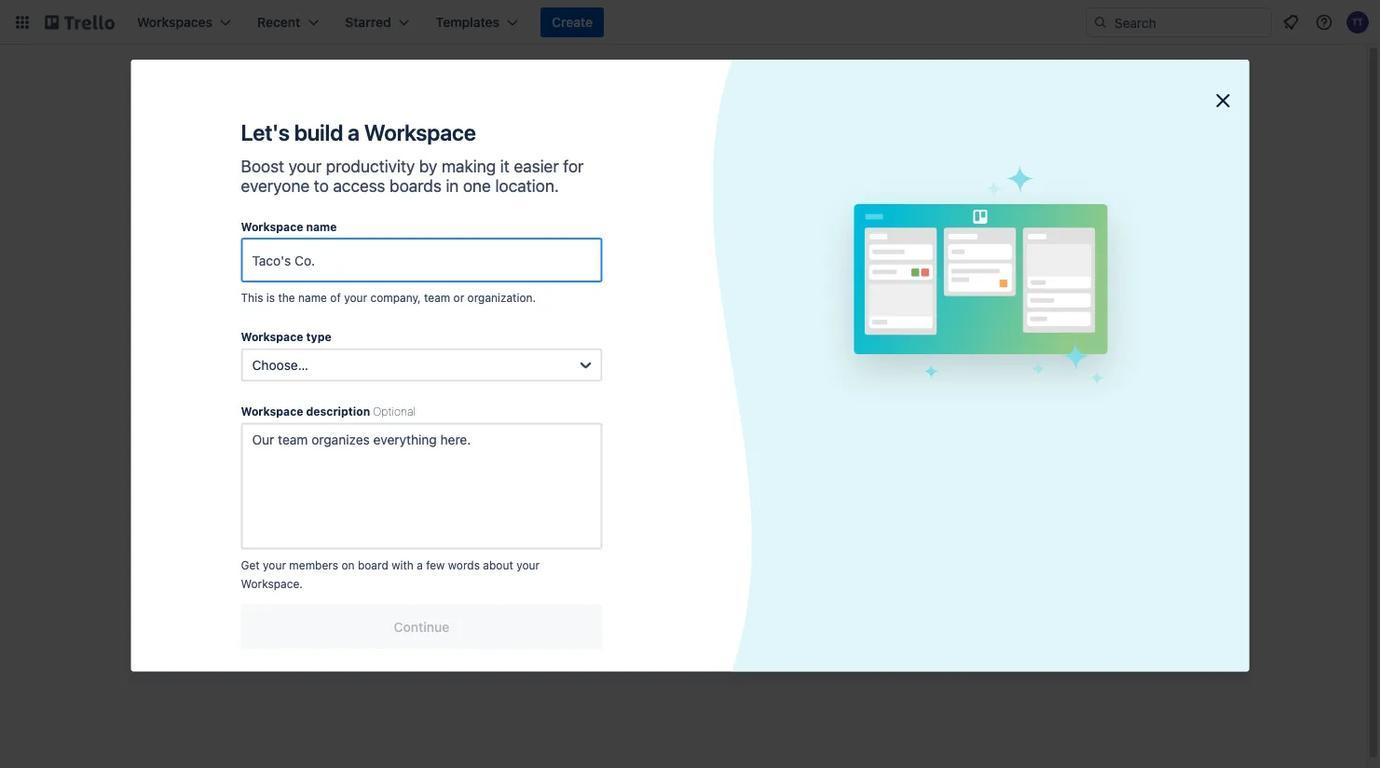 Task type: vqa. For each thing, say whether or not it's contained in the screenshot.
Views LINK
yes



Task type: describe. For each thing, give the bounding box(es) containing it.
templates
[[202, 128, 266, 144]]

miller's
[[985, 234, 1023, 247]]

jeremy
[[943, 234, 981, 247]]

create a board button
[[898, 313, 1217, 358]]

organization.
[[468, 291, 536, 304]]

highlights link
[[165, 307, 403, 337]]

continue button
[[241, 605, 603, 649]]

simple project board link
[[898, 164, 1217, 209]]

continue
[[394, 619, 450, 634]]

type
[[306, 330, 331, 344]]

workspace for workspace name
[[241, 220, 303, 233]]

your inside the put everything in one place and start moving things forward with your first trello board!
[[604, 275, 630, 291]]

settings link
[[165, 407, 403, 437]]

to
[[314, 176, 329, 196]]

try trello premium get unlimited boards, all the views, unlimited automation, and more.
[[179, 455, 377, 532]]

Our team organizes everything here. text field
[[241, 423, 603, 550]]

moving
[[701, 257, 745, 272]]

links
[[909, 284, 938, 297]]

add image
[[373, 378, 396, 400]]

location.
[[495, 176, 559, 196]]

home link
[[165, 157, 403, 190]]

create your board
[[600, 354, 711, 369]]

this
[[241, 291, 263, 304]]

search image
[[1093, 15, 1108, 30]]

0 notifications image
[[1280, 11, 1302, 34]]

create a board
[[943, 328, 1032, 343]]

0 horizontal spatial the
[[278, 291, 295, 304]]

let's
[[241, 119, 290, 145]]

boards
[[390, 176, 442, 196]]

or
[[454, 291, 464, 304]]

free
[[212, 550, 236, 566]]

build
[[294, 119, 343, 145]]

boost your productivity by making it easier for everyone to access boards in one location.
[[241, 156, 584, 196]]

a inside get your members on board with a few words about your workspace.
[[417, 558, 423, 571]]

open information menu image
[[1315, 13, 1334, 32]]

Search field
[[1108, 8, 1271, 36]]

a inside button
[[986, 328, 994, 343]]

imagination
[[994, 216, 1070, 232]]

terry turtle (terryturtle) image
[[1347, 11, 1369, 34]]

one inside the put everything in one place and start moving things forward with your first trello board!
[[582, 257, 604, 272]]

try
[[179, 455, 200, 471]]

start free trial button
[[179, 549, 262, 568]]

optional
[[373, 405, 416, 418]]

all
[[312, 480, 326, 495]]

few
[[426, 558, 445, 571]]

place
[[607, 257, 640, 272]]

board inside get your members on board with a few words about your workspace.
[[358, 558, 388, 571]]

about
[[483, 558, 513, 571]]

put everything in one place and start moving things forward with your first trello board!
[[477, 257, 835, 291]]

put
[[477, 257, 497, 272]]

settings
[[232, 414, 281, 430]]

of
[[330, 291, 341, 304]]

workspaces
[[176, 214, 243, 227]]

your inside boost your productivity by making it easier for everyone to access boards in one location.
[[289, 156, 322, 176]]

workspace description optional
[[241, 405, 416, 418]]

workspace name
[[241, 220, 337, 233]]

start
[[179, 550, 209, 566]]

productivity
[[326, 156, 415, 176]]

company,
[[371, 291, 421, 304]]

trello inside the put everything in one place and start moving things forward with your first trello board!
[[661, 275, 694, 291]]

it
[[500, 156, 510, 176]]

automation,
[[279, 498, 351, 514]]

members link
[[165, 374, 403, 404]]

choose…
[[252, 357, 308, 372]]

with inside get your members on board with a few words about your workspace.
[[392, 558, 414, 571]]

for
[[563, 156, 584, 176]]

create your board button
[[475, 347, 837, 377]]

board
[[1039, 179, 1078, 194]]

forward
[[789, 257, 835, 272]]

Workspace name text field
[[241, 238, 603, 282]]

the inside the try trello premium get unlimited boards, all the views, unlimited automation, and more.
[[329, 480, 349, 495]]

easier
[[514, 156, 559, 176]]

What are you working on? text field
[[475, 302, 837, 336]]

highlights
[[232, 314, 292, 329]]

create for create
[[552, 14, 593, 30]]

boards
[[232, 280, 274, 296]]

primary element
[[0, 0, 1381, 45]]

simple project board
[[943, 179, 1078, 194]]



Task type: locate. For each thing, give the bounding box(es) containing it.
with left first at left top
[[575, 275, 600, 291]]

1 vertical spatial and
[[354, 498, 377, 514]]

0 vertical spatial board
[[997, 328, 1032, 343]]

and right automation,
[[354, 498, 377, 514]]

0 horizontal spatial trello
[[203, 455, 238, 471]]

with inside the put everything in one place and start moving things forward with your first trello board!
[[575, 275, 600, 291]]

0 horizontal spatial create
[[552, 14, 593, 30]]

trial
[[240, 550, 262, 566]]

the right all
[[329, 480, 349, 495]]

workspace for workspace description optional
[[241, 405, 303, 418]]

workspace.
[[241, 577, 303, 591]]

1 vertical spatial one
[[582, 257, 604, 272]]

organize
[[590, 226, 655, 244]]

project
[[990, 179, 1036, 194]]

2 horizontal spatial board
[[997, 328, 1032, 343]]

your
[[289, 156, 322, 176], [604, 275, 630, 291], [344, 291, 367, 304], [645, 354, 672, 369], [263, 558, 286, 571], [517, 558, 540, 571]]

0 horizontal spatial with
[[392, 558, 414, 571]]

workspace for workspace type
[[241, 330, 303, 344]]

create inside 'button'
[[552, 14, 593, 30]]

and inside the try trello premium get unlimited boards, all the views, unlimited automation, and more.
[[354, 498, 377, 514]]

in right "by"
[[446, 176, 459, 196]]

0 vertical spatial and
[[643, 257, 666, 272]]

0 vertical spatial the
[[278, 291, 295, 304]]

get right free
[[241, 558, 260, 571]]

description
[[306, 405, 370, 418]]

create a workspace image
[[373, 210, 396, 232]]

views
[[232, 347, 267, 363]]

0 vertical spatial get
[[179, 480, 201, 495]]

name left of
[[298, 291, 327, 304]]

0 horizontal spatial a
[[348, 119, 360, 145]]

and up first at left top
[[643, 257, 666, 272]]

1 vertical spatial unlimited
[[221, 498, 276, 514]]

words
[[448, 558, 480, 571]]

0 vertical spatial create
[[552, 14, 593, 30]]

0 vertical spatial trello
[[661, 275, 694, 291]]

start
[[669, 257, 697, 272]]

1 horizontal spatial in
[[567, 257, 578, 272]]

1 horizontal spatial board
[[675, 354, 711, 369]]

team
[[424, 291, 450, 304]]

1 horizontal spatial with
[[575, 275, 600, 291]]

get
[[179, 480, 201, 495], [241, 558, 260, 571]]

let's build a workspace
[[241, 119, 476, 145]]

templates link
[[165, 119, 403, 153]]

your down what are you working on? text field
[[645, 354, 672, 369]]

1 horizontal spatial trello
[[661, 275, 694, 291]]

by
[[419, 156, 438, 176]]

board
[[997, 328, 1032, 343], [675, 354, 711, 369], [358, 558, 388, 571]]

is
[[266, 291, 275, 304]]

0 horizontal spatial and
[[354, 498, 377, 514]]

trello
[[661, 275, 694, 291], [203, 455, 238, 471]]

the right is
[[278, 291, 295, 304]]

trello inside the try trello premium get unlimited boards, all the views, unlimited automation, and more.
[[203, 455, 238, 471]]

board for create a board
[[997, 328, 1032, 343]]

create for create your board
[[600, 354, 641, 369]]

start free trial
[[179, 550, 262, 566]]

get inside the try trello premium get unlimited boards, all the views, unlimited automation, and more.
[[179, 480, 201, 495]]

first
[[634, 275, 657, 291]]

0 horizontal spatial get
[[179, 480, 201, 495]]

0 vertical spatial with
[[575, 275, 600, 291]]

0 vertical spatial unlimited
[[204, 480, 260, 495]]

your down place
[[604, 275, 630, 291]]

2 horizontal spatial create
[[943, 328, 983, 343]]

access
[[333, 176, 385, 196]]

views link
[[165, 340, 403, 370]]

create for create a board
[[943, 328, 983, 343]]

0 vertical spatial in
[[446, 176, 459, 196]]

create
[[552, 14, 593, 30], [943, 328, 983, 343], [600, 354, 641, 369]]

beyond imagination jeremy miller's workspace
[[943, 216, 1082, 247]]

trello right try
[[203, 455, 238, 471]]

simple
[[943, 179, 987, 194]]

0 vertical spatial a
[[348, 119, 360, 145]]

more.
[[179, 517, 214, 532]]

your up workspace.
[[263, 558, 286, 571]]

1 vertical spatial board
[[675, 354, 711, 369]]

1 horizontal spatial a
[[417, 558, 423, 571]]

boost
[[241, 156, 284, 176]]

home
[[202, 165, 238, 181]]

workspace down members link
[[241, 405, 303, 418]]

1 vertical spatial create
[[943, 328, 983, 343]]

get up views,
[[179, 480, 201, 495]]

boards link
[[165, 273, 403, 303]]

views,
[[179, 498, 217, 514]]

board!
[[698, 275, 737, 291]]

workspace
[[364, 119, 476, 145], [241, 220, 303, 233], [241, 330, 303, 344], [241, 405, 303, 418]]

name down to
[[306, 220, 337, 233]]

unlimited up views,
[[204, 480, 260, 495]]

workspace down everyone
[[241, 220, 303, 233]]

this is the name of your company, team or organization.
[[241, 291, 536, 304]]

workspace down "highlights"
[[241, 330, 303, 344]]

switch to… image
[[13, 13, 32, 32]]

things
[[748, 257, 785, 272]]

1 vertical spatial get
[[241, 558, 260, 571]]

trello down start
[[661, 275, 694, 291]]

unlimited down "boards,"
[[221, 498, 276, 514]]

your right about
[[517, 558, 540, 571]]

the
[[278, 291, 295, 304], [329, 480, 349, 495]]

0 horizontal spatial board
[[358, 558, 388, 571]]

0 vertical spatial name
[[306, 220, 337, 233]]

0 vertical spatial one
[[463, 176, 491, 196]]

2 horizontal spatial a
[[986, 328, 994, 343]]

0 horizontal spatial one
[[463, 176, 491, 196]]

in right 'everything'
[[567, 257, 578, 272]]

board for create your board
[[675, 354, 711, 369]]

members
[[232, 381, 288, 396]]

2 vertical spatial board
[[358, 558, 388, 571]]

your right of
[[344, 291, 367, 304]]

anything
[[658, 226, 722, 244]]

one left place
[[582, 257, 604, 272]]

premium
[[241, 455, 297, 471]]

with
[[575, 275, 600, 291], [392, 558, 414, 571]]

2 vertical spatial create
[[600, 354, 641, 369]]

with left 'few'
[[392, 558, 414, 571]]

boards,
[[263, 480, 309, 495]]

your down build
[[289, 156, 322, 176]]

1 vertical spatial with
[[392, 558, 414, 571]]

on
[[342, 558, 355, 571]]

get your members on board with a few words about your workspace.
[[241, 558, 540, 591]]

get inside get your members on board with a few words about your workspace.
[[241, 558, 260, 571]]

1 vertical spatial a
[[986, 328, 994, 343]]

everything
[[500, 257, 564, 272]]

and
[[643, 257, 666, 272], [354, 498, 377, 514]]

everyone
[[241, 176, 310, 196]]

one left it
[[463, 176, 491, 196]]

beyond
[[943, 216, 991, 232]]

workspace
[[1026, 234, 1082, 247]]

one inside boost your productivity by making it easier for everyone to access boards in one location.
[[463, 176, 491, 196]]

1 horizontal spatial get
[[241, 558, 260, 571]]

2 vertical spatial a
[[417, 558, 423, 571]]

1 horizontal spatial create
[[600, 354, 641, 369]]

in inside the put everything in one place and start moving things forward with your first trello board!
[[567, 257, 578, 272]]

workspace up "by"
[[364, 119, 476, 145]]

1 vertical spatial in
[[567, 257, 578, 272]]

in
[[446, 176, 459, 196], [567, 257, 578, 272]]

your inside button
[[645, 354, 672, 369]]

1 horizontal spatial and
[[643, 257, 666, 272]]

workspace type
[[241, 330, 331, 344]]

1 vertical spatial the
[[329, 480, 349, 495]]

create button
[[541, 7, 604, 37]]

making
[[442, 156, 496, 176]]

name
[[306, 220, 337, 233], [298, 291, 327, 304]]

members
[[289, 558, 338, 571]]

1 horizontal spatial the
[[329, 480, 349, 495]]

1 horizontal spatial one
[[582, 257, 604, 272]]

organize anything
[[590, 226, 722, 244]]

1 vertical spatial trello
[[203, 455, 238, 471]]

0 horizontal spatial in
[[446, 176, 459, 196]]

in inside boost your productivity by making it easier for everyone to access boards in one location.
[[446, 176, 459, 196]]

and inside the put everything in one place and start moving things forward with your first trello board!
[[643, 257, 666, 272]]

1 vertical spatial name
[[298, 291, 327, 304]]



